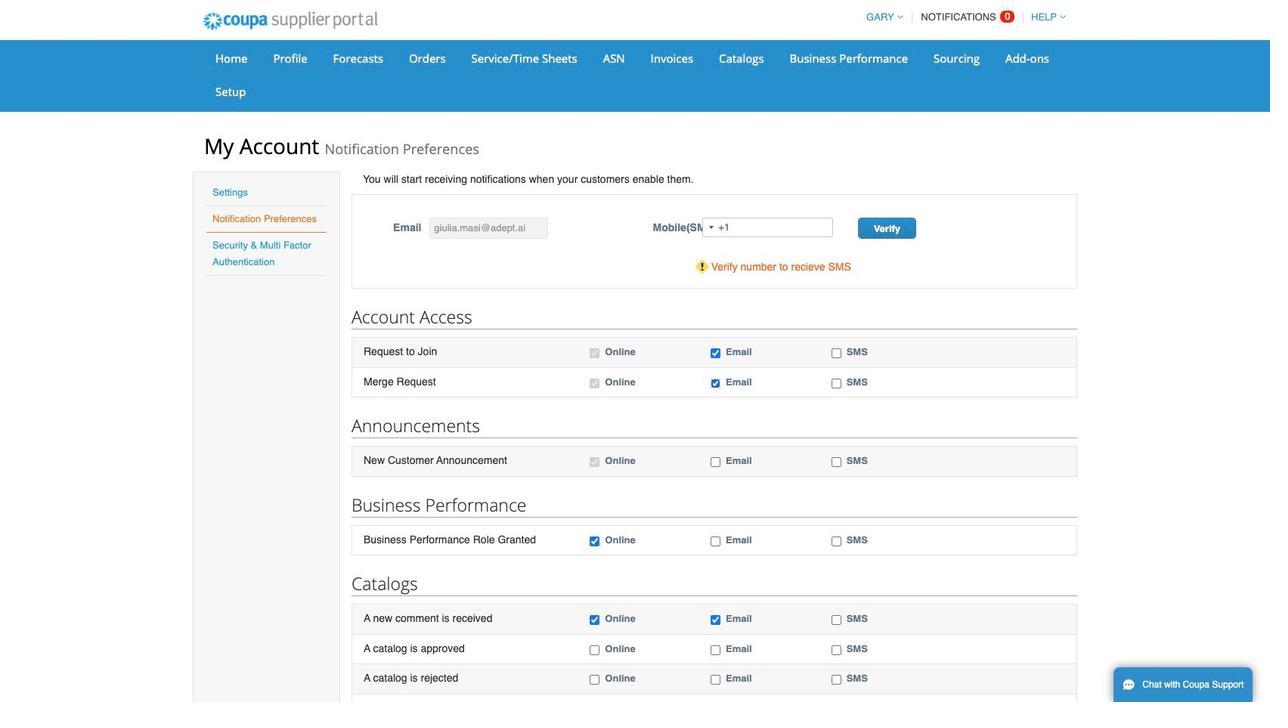 Task type: vqa. For each thing, say whether or not it's contained in the screenshot.
the Telephone country code field
yes



Task type: locate. For each thing, give the bounding box(es) containing it.
telephone country code image
[[710, 226, 714, 229]]

None text field
[[430, 218, 549, 239]]

None checkbox
[[711, 349, 721, 359], [590, 379, 600, 389], [711, 379, 721, 389], [590, 458, 600, 468], [590, 537, 600, 547], [711, 616, 721, 626], [832, 616, 842, 626], [590, 646, 600, 656], [711, 646, 721, 656], [832, 646, 842, 656], [832, 676, 842, 686], [711, 349, 721, 359], [590, 379, 600, 389], [711, 379, 721, 389], [590, 458, 600, 468], [590, 537, 600, 547], [711, 616, 721, 626], [832, 616, 842, 626], [590, 646, 600, 656], [711, 646, 721, 656], [832, 646, 842, 656], [832, 676, 842, 686]]

navigation
[[860, 2, 1067, 32]]

None checkbox
[[590, 349, 600, 359], [832, 349, 842, 359], [832, 379, 842, 389], [711, 458, 721, 468], [832, 458, 842, 468], [711, 537, 721, 547], [832, 537, 842, 547], [590, 616, 600, 626], [590, 676, 600, 686], [711, 676, 721, 686], [590, 349, 600, 359], [832, 349, 842, 359], [832, 379, 842, 389], [711, 458, 721, 468], [832, 458, 842, 468], [711, 537, 721, 547], [832, 537, 842, 547], [590, 616, 600, 626], [590, 676, 600, 686], [711, 676, 721, 686]]

+1 201-555-0123 text field
[[703, 218, 834, 238]]



Task type: describe. For each thing, give the bounding box(es) containing it.
Telephone country code field
[[704, 219, 719, 237]]

coupa supplier portal image
[[193, 2, 388, 40]]



